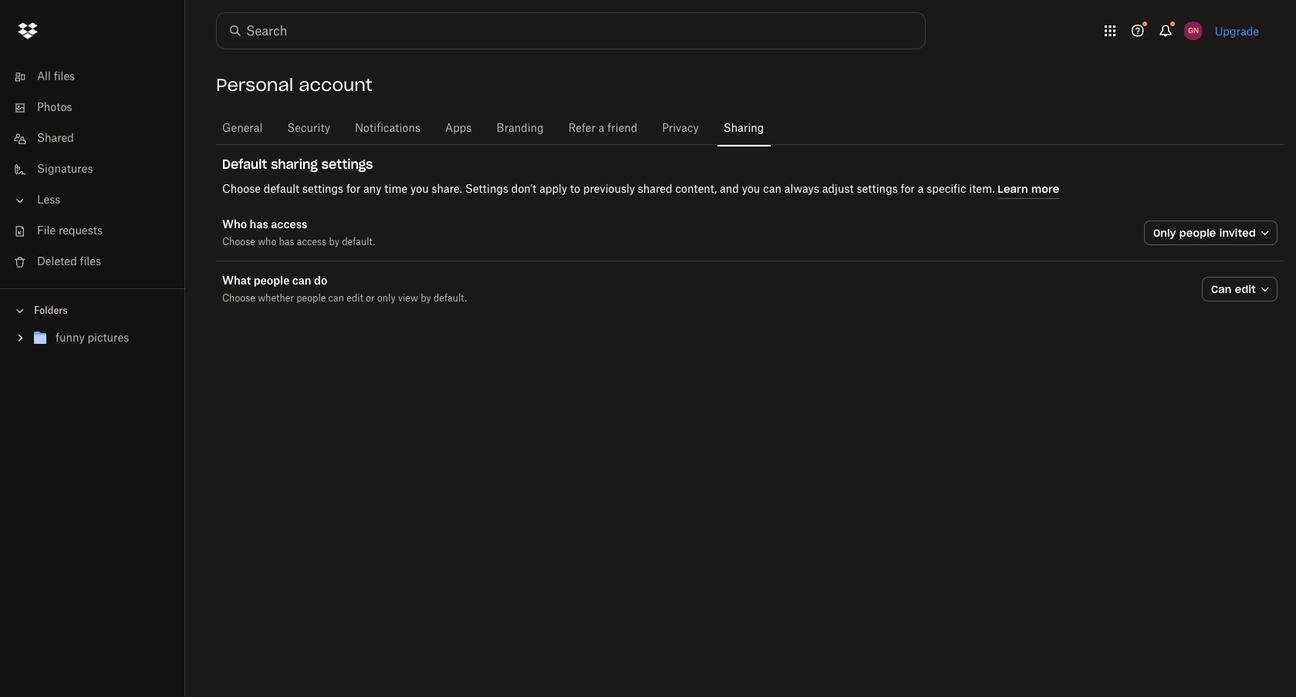 Task type: locate. For each thing, give the bounding box(es) containing it.
tab list
[[216, 108, 1285, 147]]

list
[[0, 52, 185, 289]]

less image
[[12, 193, 28, 208]]



Task type: vqa. For each thing, say whether or not it's contained in the screenshot.
"tab list"
yes



Task type: describe. For each thing, give the bounding box(es) containing it.
dropbox image
[[12, 15, 43, 46]]

Search text field
[[246, 22, 894, 40]]



